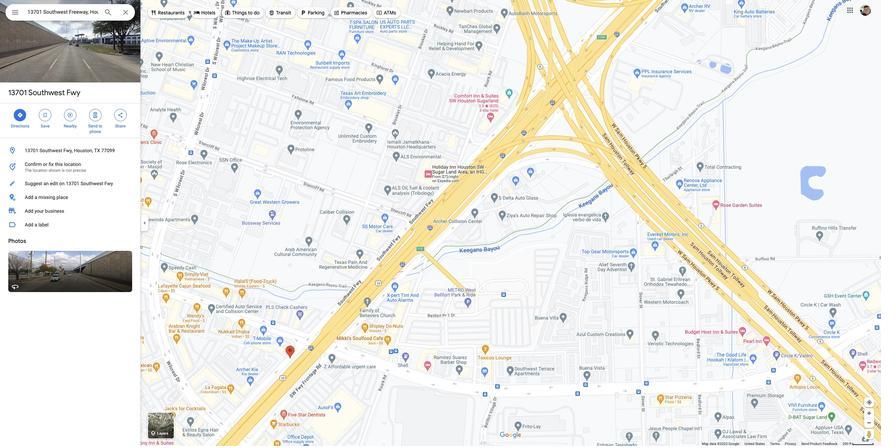 Task type: vqa. For each thing, say whether or not it's contained in the screenshot.


Task type: describe. For each thing, give the bounding box(es) containing it.
 restaurants
[[150, 9, 185, 17]]

2 vertical spatial southwest
[[81, 181, 103, 187]]

confirm
[[25, 162, 42, 167]]

add a label button
[[0, 218, 140, 232]]

pharmacies
[[341, 10, 367, 16]]


[[269, 9, 275, 17]]


[[334, 9, 340, 17]]

zoom in image
[[867, 411, 872, 417]]

 button
[[6, 4, 25, 22]]

13701 Southwest Freeway, Houston, TX field
[[6, 4, 135, 21]]

to inside send to phone
[[99, 124, 102, 129]]

suggest an edit on 13701 southwest fwy
[[25, 181, 113, 187]]

send product feedback button
[[802, 442, 838, 447]]

add your business link
[[0, 205, 140, 218]]

13701 for 13701 southwest fwy, houston, tx 77099
[[25, 148, 38, 154]]

google
[[729, 443, 740, 447]]

©2023
[[717, 443, 728, 447]]

houston,
[[74, 148, 93, 154]]

 atms
[[376, 9, 396, 17]]

do
[[254, 10, 260, 16]]

add your business
[[25, 209, 64, 214]]


[[17, 112, 23, 119]]

 transit
[[269, 9, 291, 17]]

missing
[[38, 195, 55, 200]]

200 ft button
[[843, 443, 874, 447]]

or
[[43, 162, 47, 167]]


[[194, 9, 200, 17]]


[[11, 8, 19, 17]]

to inside  things to do
[[248, 10, 253, 16]]

restaurants
[[158, 10, 185, 16]]


[[300, 9, 306, 17]]

the
[[25, 168, 32, 173]]

terms button
[[770, 442, 780, 447]]

place
[[56, 195, 68, 200]]

200 ft
[[843, 443, 852, 447]]

send for send product feedback
[[802, 443, 809, 447]]

save
[[41, 124, 50, 129]]

united states button
[[745, 442, 765, 447]]

transit
[[276, 10, 291, 16]]

ft
[[850, 443, 852, 447]]


[[225, 9, 231, 17]]

fwy inside button
[[104, 181, 113, 187]]

suggest an edit on 13701 southwest fwy button
[[0, 177, 140, 191]]

13701 southwest fwy
[[8, 88, 80, 98]]

show your location image
[[867, 400, 873, 406]]

 search field
[[6, 4, 135, 22]]

 parking
[[300, 9, 325, 17]]

phone
[[90, 129, 101, 134]]

google maps element
[[0, 0, 881, 447]]

states
[[756, 443, 765, 447]]

things
[[232, 10, 247, 16]]

privacy
[[785, 443, 796, 447]]

add a label
[[25, 222, 49, 228]]


[[92, 112, 98, 119]]



Task type: locate. For each thing, give the bounding box(es) containing it.
show street view coverage image
[[865, 430, 875, 440]]

southwest
[[28, 88, 65, 98], [40, 148, 62, 154], [81, 181, 103, 187]]

1 horizontal spatial send
[[802, 443, 809, 447]]

business
[[45, 209, 64, 214]]

precise
[[73, 168, 86, 173]]

13701 up 
[[8, 88, 27, 98]]

directions
[[11, 124, 29, 129]]

None field
[[28, 8, 98, 16]]

data
[[710, 443, 717, 447]]

fwy
[[67, 88, 80, 98], [104, 181, 113, 187]]

1 horizontal spatial fwy
[[104, 181, 113, 187]]

add left your
[[25, 209, 33, 214]]

add a missing place button
[[0, 191, 140, 205]]

tx
[[94, 148, 100, 154]]

a left label
[[35, 222, 37, 228]]

1 add from the top
[[25, 195, 33, 200]]

confirm or fix this location the location shown is not precise
[[25, 162, 86, 173]]

0 horizontal spatial fwy
[[67, 88, 80, 98]]

shown
[[49, 168, 61, 173]]

collapse side panel image
[[141, 220, 148, 227]]

your
[[35, 209, 44, 214]]

fwy down 77099
[[104, 181, 113, 187]]

united
[[745, 443, 755, 447]]

zoom out image
[[867, 421, 872, 426]]

1 vertical spatial southwest
[[40, 148, 62, 154]]

0 vertical spatial a
[[35, 195, 37, 200]]

send inside send to phone
[[88, 124, 98, 129]]

0 vertical spatial add
[[25, 195, 33, 200]]

add for add a label
[[25, 222, 33, 228]]

200
[[843, 443, 849, 447]]

1 vertical spatial add
[[25, 209, 33, 214]]

1 a from the top
[[35, 195, 37, 200]]

1 vertical spatial send
[[802, 443, 809, 447]]

0 vertical spatial 13701
[[8, 88, 27, 98]]

an
[[44, 181, 49, 187]]

product
[[810, 443, 822, 447]]

southwest for fwy,
[[40, 148, 62, 154]]

southwest up 
[[28, 88, 65, 98]]

 pharmacies
[[334, 9, 367, 17]]

1 horizontal spatial to
[[248, 10, 253, 16]]

 things to do
[[225, 9, 260, 17]]

privacy button
[[785, 442, 796, 447]]

1 vertical spatial fwy
[[104, 181, 113, 187]]

2 add from the top
[[25, 209, 33, 214]]

add a missing place
[[25, 195, 68, 200]]


[[376, 9, 382, 17]]

google account: ben chafik  
(ben.chafik@adept.ai) image
[[860, 5, 871, 16]]

a for label
[[35, 222, 37, 228]]

13701 right on
[[66, 181, 79, 187]]

location up the not
[[64, 162, 81, 167]]

hotels
[[201, 10, 216, 16]]

label
[[38, 222, 49, 228]]

0 vertical spatial to
[[248, 10, 253, 16]]

nearby
[[64, 124, 77, 129]]

1 vertical spatial to
[[99, 124, 102, 129]]

1 horizontal spatial location
[[64, 162, 81, 167]]

send for send to phone
[[88, 124, 98, 129]]

suggest
[[25, 181, 42, 187]]

map data ©2023 google
[[702, 443, 740, 447]]

actions for 13701 southwest fwy region
[[0, 104, 140, 138]]

add left label
[[25, 222, 33, 228]]

1 vertical spatial location
[[33, 168, 48, 173]]

atms
[[384, 10, 396, 16]]

13701 for 13701 southwest fwy
[[8, 88, 27, 98]]


[[67, 112, 73, 119]]

1 vertical spatial 13701
[[25, 148, 38, 154]]

map
[[702, 443, 709, 447]]

77099
[[101, 148, 115, 154]]

not
[[66, 168, 72, 173]]

edit
[[50, 181, 58, 187]]

a
[[35, 195, 37, 200], [35, 222, 37, 228]]

a left 'missing'
[[35, 195, 37, 200]]

on
[[59, 181, 65, 187]]

to left do
[[248, 10, 253, 16]]

13701 up confirm
[[25, 148, 38, 154]]

footer inside google maps element
[[702, 442, 843, 447]]

0 horizontal spatial send
[[88, 124, 98, 129]]

footer
[[702, 442, 843, 447]]

3 add from the top
[[25, 222, 33, 228]]

united states
[[745, 443, 765, 447]]

add
[[25, 195, 33, 200], [25, 209, 33, 214], [25, 222, 33, 228]]

0 vertical spatial fwy
[[67, 88, 80, 98]]

2 a from the top
[[35, 222, 37, 228]]


[[150, 9, 157, 17]]

send to phone
[[88, 124, 102, 134]]

fwy,
[[63, 148, 73, 154]]

send
[[88, 124, 98, 129], [802, 443, 809, 447]]

2 vertical spatial 13701
[[66, 181, 79, 187]]

to up the 'phone'
[[99, 124, 102, 129]]

send up the 'phone'
[[88, 124, 98, 129]]

add down suggest
[[25, 195, 33, 200]]

share
[[115, 124, 126, 129]]

2 vertical spatial add
[[25, 222, 33, 228]]

fwy up the 
[[67, 88, 80, 98]]

location
[[64, 162, 81, 167], [33, 168, 48, 173]]

a for missing
[[35, 195, 37, 200]]

location down or
[[33, 168, 48, 173]]

none field inside 13701 southwest freeway, houston, tx field
[[28, 8, 98, 16]]

0 vertical spatial location
[[64, 162, 81, 167]]

southwest down precise
[[81, 181, 103, 187]]

0 horizontal spatial location
[[33, 168, 48, 173]]

0 vertical spatial southwest
[[28, 88, 65, 98]]

add for add your business
[[25, 209, 33, 214]]

southwest for fwy
[[28, 88, 65, 98]]

to
[[248, 10, 253, 16], [99, 124, 102, 129]]

terms
[[770, 443, 780, 447]]


[[42, 112, 48, 119]]

layers
[[157, 432, 168, 437]]

send left product
[[802, 443, 809, 447]]

photos
[[8, 238, 26, 245]]

13701 southwest fwy main content
[[0, 0, 140, 447]]

is
[[62, 168, 65, 173]]

13701 southwest fwy, houston, tx 77099 button
[[0, 144, 140, 158]]

add for add a missing place
[[25, 195, 33, 200]]

send product feedback
[[802, 443, 838, 447]]

southwest up fix
[[40, 148, 62, 154]]

0 horizontal spatial to
[[99, 124, 102, 129]]

0 vertical spatial send
[[88, 124, 98, 129]]

send inside button
[[802, 443, 809, 447]]

13701
[[8, 88, 27, 98], [25, 148, 38, 154], [66, 181, 79, 187]]

fix
[[49, 162, 54, 167]]

parking
[[308, 10, 325, 16]]

footer containing map data ©2023 google
[[702, 442, 843, 447]]

1 vertical spatial a
[[35, 222, 37, 228]]

this
[[55, 162, 63, 167]]

 hotels
[[194, 9, 216, 17]]


[[117, 112, 123, 119]]

13701 southwest fwy, houston, tx 77099
[[25, 148, 115, 154]]

feedback
[[823, 443, 838, 447]]



